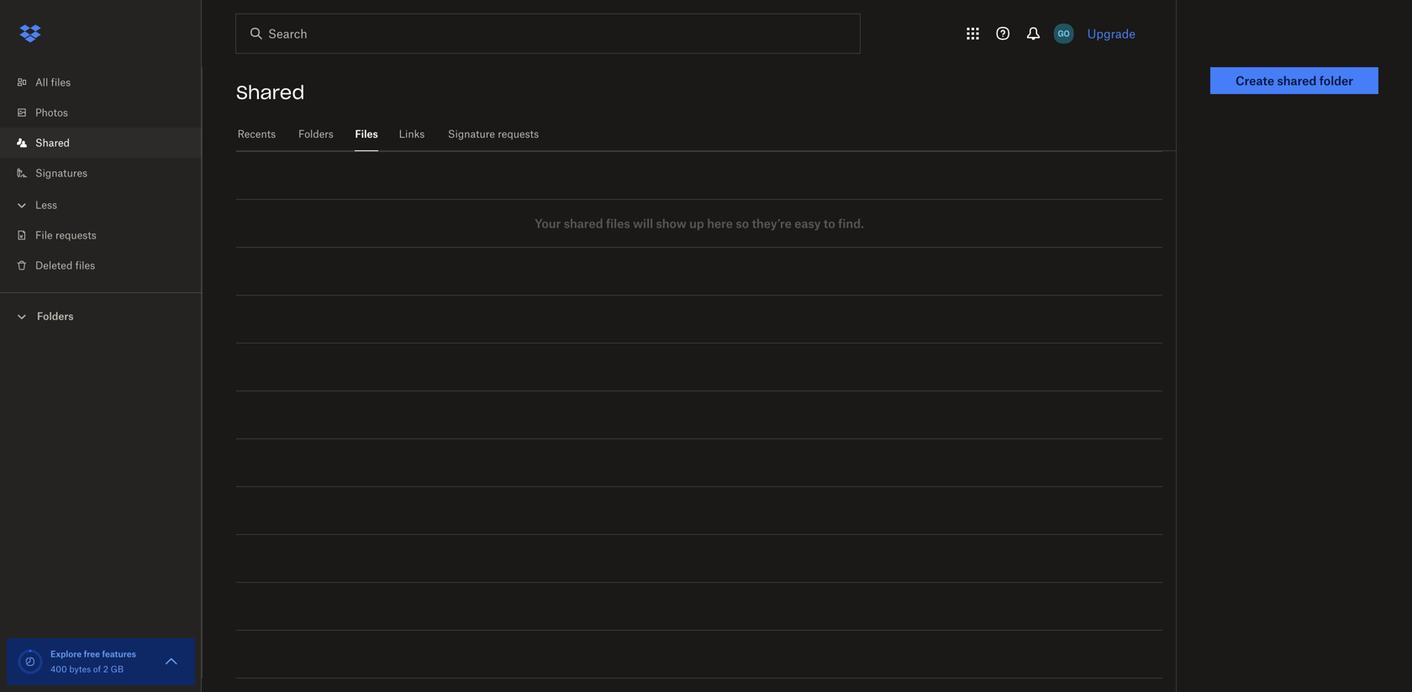 Task type: vqa. For each thing, say whether or not it's contained in the screenshot.
'list item'
no



Task type: describe. For each thing, give the bounding box(es) containing it.
features
[[102, 650, 136, 660]]

your shared files will show up here so they're easy to find.
[[535, 217, 864, 231]]

find.
[[839, 217, 864, 231]]

signature requests link
[[446, 118, 542, 149]]

easy
[[795, 217, 821, 231]]

dropbox image
[[13, 17, 47, 50]]

recents link
[[236, 118, 277, 149]]

free
[[84, 650, 100, 660]]

1 vertical spatial files
[[606, 217, 631, 231]]

requests for signature requests
[[498, 128, 539, 140]]

all
[[35, 76, 48, 89]]

folders inside tab list
[[299, 128, 334, 140]]

create
[[1236, 74, 1275, 88]]

signature
[[448, 128, 495, 140]]

your
[[535, 217, 561, 231]]

will
[[633, 217, 654, 231]]

they're
[[752, 217, 792, 231]]

folders inside button
[[37, 310, 74, 323]]

of
[[93, 665, 101, 675]]

explore free features 400 bytes of 2 gb
[[50, 650, 136, 675]]

deleted
[[35, 259, 73, 272]]

so
[[736, 217, 749, 231]]

tab list containing recents
[[236, 118, 1177, 151]]

shared link
[[13, 128, 202, 158]]

files link
[[355, 118, 378, 149]]

files
[[355, 128, 378, 140]]

bytes
[[69, 665, 91, 675]]

shared for your
[[564, 217, 604, 231]]

links
[[399, 128, 425, 140]]

up
[[690, 217, 705, 231]]

explore
[[50, 650, 82, 660]]

requests for file requests
[[55, 229, 97, 242]]

less image
[[13, 197, 30, 214]]

create shared folder button
[[1211, 67, 1379, 94]]

go
[[1059, 28, 1070, 39]]

all files
[[35, 76, 71, 89]]

deleted files
[[35, 259, 95, 272]]

Search in folder "Dropbox" text field
[[268, 24, 826, 43]]

folders button
[[0, 304, 202, 328]]

folder
[[1320, 74, 1354, 88]]

files for deleted files
[[75, 259, 95, 272]]

photos link
[[13, 98, 202, 128]]



Task type: locate. For each thing, give the bounding box(es) containing it.
1 horizontal spatial shared
[[1278, 74, 1317, 88]]

1 horizontal spatial requests
[[498, 128, 539, 140]]

upgrade
[[1088, 26, 1136, 41]]

file requests link
[[13, 220, 202, 251]]

2 horizontal spatial files
[[606, 217, 631, 231]]

shared for create
[[1278, 74, 1317, 88]]

signatures
[[35, 167, 88, 180]]

2 vertical spatial files
[[75, 259, 95, 272]]

signature requests
[[448, 128, 539, 140]]

0 horizontal spatial files
[[51, 76, 71, 89]]

list
[[0, 57, 202, 293]]

400
[[50, 665, 67, 675]]

list containing all files
[[0, 57, 202, 293]]

requests right signature
[[498, 128, 539, 140]]

requests right file
[[55, 229, 97, 242]]

1 vertical spatial requests
[[55, 229, 97, 242]]

0 horizontal spatial shared
[[35, 137, 70, 149]]

0 vertical spatial files
[[51, 76, 71, 89]]

files left will at the top
[[606, 217, 631, 231]]

shared up recents "link"
[[236, 81, 305, 104]]

recents
[[238, 128, 276, 140]]

files right deleted
[[75, 259, 95, 272]]

folders link
[[298, 118, 335, 149]]

folders
[[299, 128, 334, 140], [37, 310, 74, 323]]

less
[[35, 199, 57, 212]]

shared down the photos
[[35, 137, 70, 149]]

1 horizontal spatial shared
[[236, 81, 305, 104]]

1 vertical spatial folders
[[37, 310, 74, 323]]

show
[[656, 217, 687, 231]]

files
[[51, 76, 71, 89], [606, 217, 631, 231], [75, 259, 95, 272]]

shared
[[1278, 74, 1317, 88], [564, 217, 604, 231]]

create shared folder
[[1236, 74, 1354, 88]]

0 vertical spatial requests
[[498, 128, 539, 140]]

1 horizontal spatial files
[[75, 259, 95, 272]]

shared
[[236, 81, 305, 104], [35, 137, 70, 149]]

requests
[[498, 128, 539, 140], [55, 229, 97, 242]]

files for all files
[[51, 76, 71, 89]]

folders down deleted
[[37, 310, 74, 323]]

1 horizontal spatial folders
[[299, 128, 334, 140]]

file
[[35, 229, 53, 242]]

0 vertical spatial shared
[[236, 81, 305, 104]]

2
[[103, 665, 108, 675]]

0 vertical spatial folders
[[299, 128, 334, 140]]

go button
[[1051, 20, 1078, 47]]

folders left files
[[299, 128, 334, 140]]

shared list item
[[0, 128, 202, 158]]

all files link
[[13, 67, 202, 98]]

quota usage element
[[17, 649, 44, 676]]

deleted files link
[[13, 251, 202, 281]]

shared inside 'button'
[[1278, 74, 1317, 88]]

to
[[824, 217, 836, 231]]

0 horizontal spatial requests
[[55, 229, 97, 242]]

0 horizontal spatial shared
[[564, 217, 604, 231]]

requests inside signature requests link
[[498, 128, 539, 140]]

1 vertical spatial shared
[[564, 217, 604, 231]]

shared right your
[[564, 217, 604, 231]]

files right all
[[51, 76, 71, 89]]

0 vertical spatial shared
[[1278, 74, 1317, 88]]

upgrade link
[[1088, 26, 1136, 41]]

1 vertical spatial shared
[[35, 137, 70, 149]]

0 horizontal spatial folders
[[37, 310, 74, 323]]

signatures link
[[13, 158, 202, 188]]

tab list
[[236, 118, 1177, 151]]

shared inside shared link
[[35, 137, 70, 149]]

shared left folder
[[1278, 74, 1317, 88]]

links link
[[399, 118, 426, 149]]

photos
[[35, 106, 68, 119]]

gb
[[111, 665, 124, 675]]

here
[[707, 217, 733, 231]]

requests inside file requests link
[[55, 229, 97, 242]]

file requests
[[35, 229, 97, 242]]



